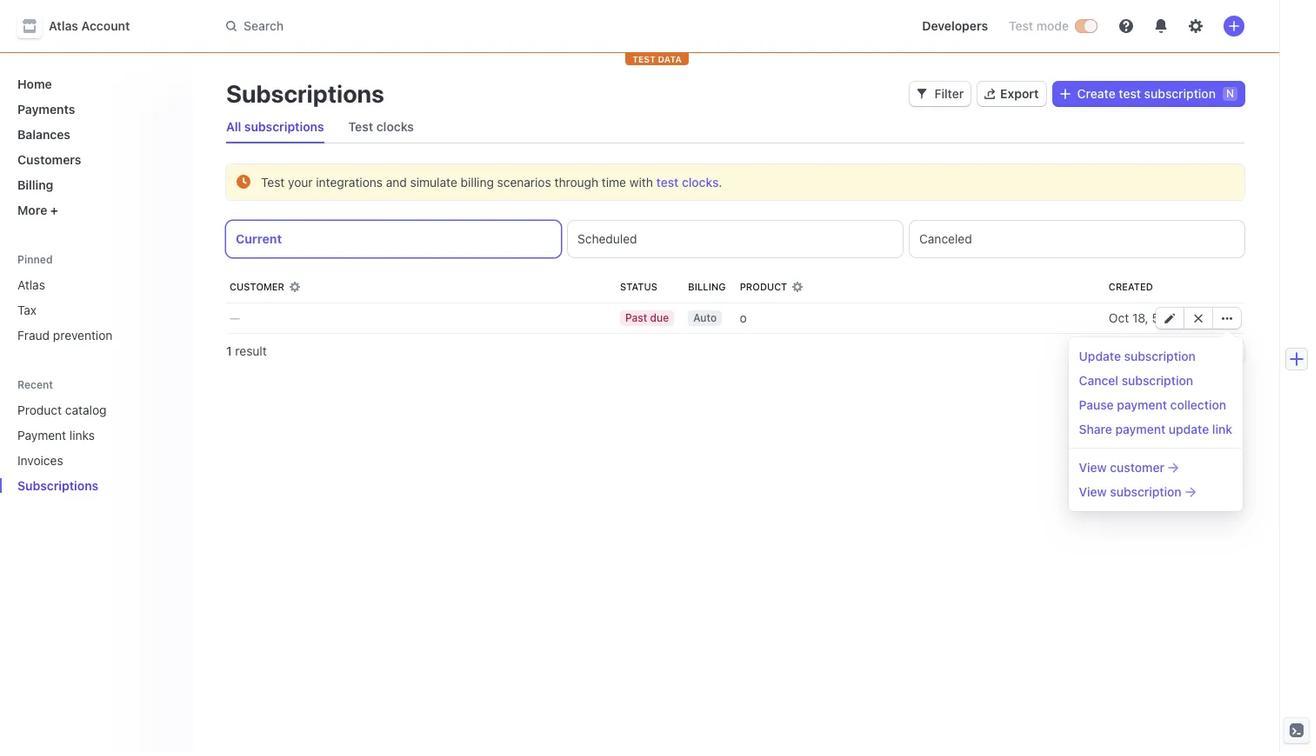 Task type: vqa. For each thing, say whether or not it's contained in the screenshot.
top customers
no



Task type: describe. For each thing, give the bounding box(es) containing it.
view for view subscription
[[1080, 485, 1108, 500]]

filter button
[[911, 82, 971, 106]]

test clocks
[[349, 119, 414, 134]]

past due
[[626, 312, 669, 325]]

0 vertical spatial test
[[1119, 86, 1142, 101]]

your
[[288, 175, 313, 190]]

Search search field
[[216, 10, 707, 42]]

1 vertical spatial test
[[657, 175, 679, 190]]

export
[[1001, 86, 1040, 101]]

previous button
[[1139, 341, 1199, 362]]

1 horizontal spatial billing
[[689, 281, 726, 292]]

tab list containing all subscriptions
[[219, 111, 1245, 144]]

billing
[[461, 175, 494, 190]]

atlas account
[[49, 18, 130, 33]]

balances link
[[10, 120, 178, 149]]

customers link
[[10, 145, 178, 174]]

atlas account button
[[17, 14, 147, 38]]

oct 18, 5:50 pm
[[1109, 311, 1200, 325]]

time
[[602, 175, 627, 190]]

developers link
[[916, 12, 996, 40]]

test for test clocks
[[349, 119, 374, 134]]

product for product catalog
[[17, 403, 62, 418]]

pause
[[1080, 398, 1115, 412]]

test
[[633, 54, 656, 64]]

test data
[[633, 54, 682, 64]]

status
[[620, 281, 658, 292]]

result
[[235, 344, 267, 359]]

more
[[17, 203, 47, 218]]

product for product
[[740, 281, 788, 292]]

data
[[658, 54, 682, 64]]

scheduled button
[[568, 221, 903, 258]]

payment links
[[17, 428, 95, 443]]

5:50
[[1153, 311, 1179, 325]]

svg image left svg icon
[[1194, 314, 1204, 324]]

test clocks link
[[657, 175, 719, 190]]

scenarios
[[497, 175, 552, 190]]

update subscription link
[[1073, 345, 1240, 369]]

created
[[1109, 281, 1154, 292]]

test your integrations and simulate billing scenarios through time with test clocks .
[[261, 175, 723, 190]]

auto link
[[682, 303, 733, 334]]

links
[[69, 428, 95, 443]]

payments
[[17, 102, 75, 117]]

invoices
[[17, 453, 63, 468]]

oct 18, 5:50 pm link
[[1102, 303, 1207, 334]]

settings image
[[1190, 19, 1204, 33]]

pause payment collection button
[[1073, 393, 1240, 418]]

pinned element
[[10, 271, 178, 350]]

and
[[386, 175, 407, 190]]

o
[[740, 311, 747, 325]]

customer
[[230, 281, 285, 292]]

previous
[[1146, 345, 1192, 359]]

due
[[651, 312, 669, 325]]

test for test mode
[[1009, 18, 1034, 33]]

current
[[236, 231, 282, 246]]

subscriptions
[[244, 119, 324, 134]]

notifications image
[[1155, 19, 1169, 33]]

+
[[50, 203, 58, 218]]

subscriptions link
[[10, 472, 153, 500]]

subscription for view subscription
[[1111, 485, 1182, 500]]

update
[[1169, 422, 1210, 437]]

1 result
[[226, 344, 267, 359]]

account
[[81, 18, 130, 33]]

cancel subscription
[[1080, 373, 1194, 388]]

1 vertical spatial clocks
[[682, 175, 719, 190]]

invoices link
[[10, 446, 153, 475]]

oct
[[1109, 311, 1130, 325]]

svg image inside filter popup button
[[918, 89, 928, 99]]

atlas link
[[10, 271, 178, 299]]

product catalog
[[17, 403, 107, 418]]

view for view customer
[[1080, 460, 1108, 475]]

help image
[[1120, 19, 1134, 33]]

payment links link
[[10, 421, 153, 450]]

customer
[[1111, 460, 1165, 475]]

search
[[244, 18, 284, 33]]

pm
[[1182, 311, 1200, 325]]

subscription for cancel subscription
[[1122, 373, 1194, 388]]

subscriptions inside recent element
[[17, 479, 99, 493]]

export button
[[978, 82, 1047, 106]]

home link
[[10, 70, 178, 98]]

pinned navigation links element
[[10, 252, 178, 350]]

more +
[[17, 203, 58, 218]]

tax link
[[10, 296, 178, 325]]



Task type: locate. For each thing, give the bounding box(es) containing it.
svg image right pm
[[1223, 314, 1233, 324]]

view down view customer
[[1080, 485, 1108, 500]]

—
[[230, 311, 240, 325]]

0 horizontal spatial test
[[657, 175, 679, 190]]

atlas down pinned
[[17, 278, 45, 292]]

2 view from the top
[[1080, 485, 1108, 500]]

integrations
[[316, 175, 383, 190]]

.
[[719, 175, 723, 190]]

tab list
[[219, 111, 1245, 144], [226, 221, 1245, 258]]

test left mode
[[1009, 18, 1034, 33]]

tab list down .
[[226, 221, 1245, 258]]

recent element
[[0, 396, 191, 500]]

test clocks link
[[342, 115, 421, 139]]

link
[[1213, 422, 1233, 437]]

product up payment
[[17, 403, 62, 418]]

share payment update link button
[[1073, 418, 1240, 442]]

core navigation links element
[[10, 70, 178, 225]]

tab list up .
[[219, 111, 1245, 144]]

atlas left account at the top of the page
[[49, 18, 78, 33]]

1 horizontal spatial test
[[1119, 86, 1142, 101]]

2 vertical spatial test
[[261, 175, 285, 190]]

with
[[630, 175, 653, 190]]

atlas
[[49, 18, 78, 33], [17, 278, 45, 292]]

test inside tab list
[[349, 119, 374, 134]]

1 horizontal spatial atlas
[[49, 18, 78, 33]]

0 vertical spatial subscriptions
[[226, 79, 385, 108]]

0 horizontal spatial atlas
[[17, 278, 45, 292]]

collection
[[1171, 398, 1227, 412]]

all
[[226, 119, 241, 134]]

payment inside button
[[1116, 422, 1166, 437]]

product inside 'link'
[[17, 403, 62, 418]]

n
[[1227, 87, 1235, 100]]

filter
[[935, 86, 964, 101]]

past
[[626, 312, 648, 325]]

0 horizontal spatial clocks
[[377, 119, 414, 134]]

— link
[[226, 303, 613, 334]]

svg image
[[918, 89, 928, 99], [1060, 89, 1071, 99], [1165, 314, 1176, 324], [1194, 314, 1204, 324], [1223, 314, 1233, 324]]

svg image left create
[[1060, 89, 1071, 99]]

0 vertical spatial tab list
[[219, 111, 1245, 144]]

recent navigation links element
[[0, 378, 191, 500]]

billing
[[17, 178, 53, 192], [689, 281, 726, 292]]

0 horizontal spatial product
[[17, 403, 62, 418]]

create
[[1078, 86, 1116, 101]]

fraud prevention link
[[10, 321, 178, 350]]

0 vertical spatial atlas
[[49, 18, 78, 33]]

1
[[226, 344, 232, 359]]

clocks up the and
[[377, 119, 414, 134]]

share payment update link
[[1080, 422, 1233, 437]]

subscription down update subscription link at the right top of page
[[1122, 373, 1194, 388]]

test left your
[[261, 175, 285, 190]]

clocks right with
[[682, 175, 719, 190]]

canceled button
[[910, 221, 1245, 258]]

scheduled
[[578, 231, 637, 246]]

cancel
[[1080, 373, 1119, 388]]

payment inside button
[[1118, 398, 1168, 412]]

atlas inside "atlas account" button
[[49, 18, 78, 33]]

test right create
[[1119, 86, 1142, 101]]

0 horizontal spatial subscriptions
[[17, 479, 99, 493]]

svg image
[[1223, 314, 1233, 324]]

subscription inside button
[[1122, 373, 1194, 388]]

mode
[[1037, 18, 1070, 33]]

0 horizontal spatial billing
[[17, 178, 53, 192]]

view down share
[[1080, 460, 1108, 475]]

1 vertical spatial subscriptions
[[17, 479, 99, 493]]

1 vertical spatial tab list
[[226, 221, 1245, 258]]

billing up the more +
[[17, 178, 53, 192]]

auto
[[694, 312, 717, 325]]

product catalog link
[[10, 396, 153, 425]]

18,
[[1133, 311, 1149, 325]]

tab list containing current
[[226, 221, 1245, 258]]

update
[[1080, 349, 1122, 364]]

clocks
[[377, 119, 414, 134], [682, 175, 719, 190]]

1 view from the top
[[1080, 460, 1108, 475]]

product
[[740, 281, 788, 292], [17, 403, 62, 418]]

current button
[[226, 221, 561, 258]]

all subscriptions
[[226, 119, 324, 134]]

1 horizontal spatial product
[[740, 281, 788, 292]]

simulate
[[410, 175, 458, 190]]

subscription for update subscription
[[1125, 349, 1197, 364]]

payment for share
[[1116, 422, 1166, 437]]

prevention
[[53, 328, 113, 343]]

0 vertical spatial product
[[740, 281, 788, 292]]

customers
[[17, 152, 81, 167]]

past due link
[[613, 303, 682, 334]]

payment down cancel subscription
[[1118, 398, 1168, 412]]

atlas for atlas
[[17, 278, 45, 292]]

atlas inside atlas link
[[17, 278, 45, 292]]

billing inside billing link
[[17, 178, 53, 192]]

tax
[[17, 303, 37, 318]]

1 horizontal spatial subscriptions
[[226, 79, 385, 108]]

fraud prevention
[[17, 328, 113, 343]]

view customer
[[1080, 460, 1165, 475]]

svg image left pm
[[1165, 314, 1176, 324]]

1 vertical spatial view
[[1080, 485, 1108, 500]]

payment down pause payment collection
[[1116, 422, 1166, 437]]

clocks inside test clocks link
[[377, 119, 414, 134]]

0 vertical spatial payment
[[1118, 398, 1168, 412]]

2 horizontal spatial test
[[1009, 18, 1034, 33]]

1 horizontal spatial test
[[349, 119, 374, 134]]

1 vertical spatial atlas
[[17, 278, 45, 292]]

through
[[555, 175, 599, 190]]

payment for pause
[[1118, 398, 1168, 412]]

subscription left n
[[1145, 86, 1217, 101]]

developers
[[923, 18, 989, 33]]

svg image left the filter
[[918, 89, 928, 99]]

payment
[[1118, 398, 1168, 412], [1116, 422, 1166, 437]]

test up integrations
[[349, 119, 374, 134]]

view subscription link
[[1073, 480, 1240, 505]]

subscriptions down invoices
[[17, 479, 99, 493]]

subscriptions up subscriptions
[[226, 79, 385, 108]]

recent
[[17, 379, 53, 392]]

0 vertical spatial view
[[1080, 460, 1108, 475]]

0 vertical spatial clocks
[[377, 119, 414, 134]]

1 vertical spatial product
[[17, 403, 62, 418]]

billing up auto
[[689, 281, 726, 292]]

1 horizontal spatial clocks
[[682, 175, 719, 190]]

test
[[1009, 18, 1034, 33], [349, 119, 374, 134], [261, 175, 285, 190]]

1 vertical spatial billing
[[689, 281, 726, 292]]

create test subscription
[[1078, 86, 1217, 101]]

fraud
[[17, 328, 50, 343]]

0 horizontal spatial test
[[261, 175, 285, 190]]

payments link
[[10, 95, 178, 124]]

0 vertical spatial billing
[[17, 178, 53, 192]]

balances
[[17, 127, 70, 142]]

all subscriptions link
[[219, 115, 331, 139]]

1 vertical spatial test
[[349, 119, 374, 134]]

billing link
[[10, 171, 178, 199]]

view subscription
[[1080, 485, 1182, 500]]

1 vertical spatial payment
[[1116, 422, 1166, 437]]

view customer link
[[1073, 456, 1240, 480]]

cancel subscription button
[[1073, 369, 1240, 393]]

product up the o at the right of the page
[[740, 281, 788, 292]]

test right with
[[657, 175, 679, 190]]

Search text field
[[216, 10, 707, 42]]

home
[[17, 77, 52, 91]]

atlas for atlas account
[[49, 18, 78, 33]]

o link
[[733, 303, 1102, 334]]

pause payment collection
[[1080, 398, 1227, 412]]

payment
[[17, 428, 66, 443]]

catalog
[[65, 403, 107, 418]]

subscription down customer
[[1111, 485, 1182, 500]]

0 vertical spatial test
[[1009, 18, 1034, 33]]

subscription up cancel subscription button
[[1125, 349, 1197, 364]]

test mode
[[1009, 18, 1070, 33]]



